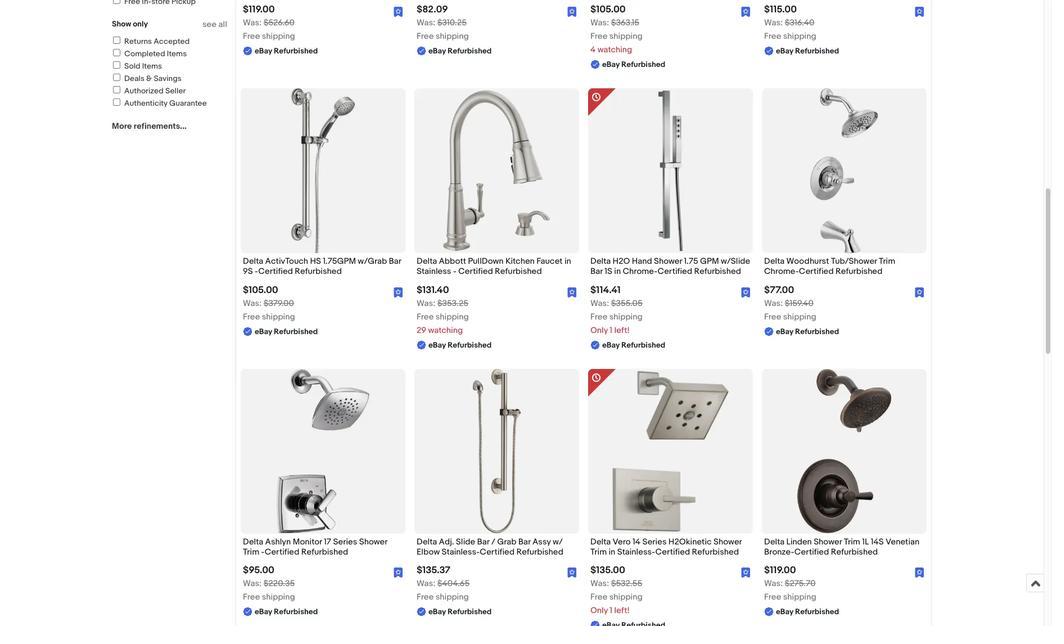 Task type: describe. For each thing, give the bounding box(es) containing it.
$114.41
[[591, 284, 621, 296]]

only for $114.41
[[591, 325, 608, 336]]

tub/shower
[[831, 256, 877, 267]]

ebay refurbished down was: $363.15 free shipping 4 watching
[[603, 60, 666, 69]]

delta activtouch hs 1.75gpm w/grab bar 9s -certified refurbished
[[243, 256, 401, 277]]

deals & savings link
[[111, 74, 182, 83]]

&
[[146, 74, 152, 83]]

ebay for was: $316.40 free shipping
[[776, 46, 794, 56]]

authorized
[[124, 86, 164, 96]]

deals & savings
[[124, 74, 182, 83]]

delta woodhurst tub/shower trim  chrome-certified refurbished image
[[810, 88, 879, 253]]

ebay refurbished down was: $355.05 free shipping only 1 left!
[[603, 340, 666, 350]]

1s
[[605, 266, 613, 277]]

ebay for was: $310.25 free shipping
[[429, 46, 446, 56]]

4
[[591, 45, 596, 55]]

delta woodhurst tub/shower trim chrome-certified refurbished link
[[765, 256, 925, 280]]

shipping for $526.60
[[262, 31, 295, 42]]

delta vero 14 series h2okinetic shower trim  in stainless-certified refurbished
[[591, 536, 742, 557]]

bar left /
[[477, 536, 490, 547]]

was: $310.25 free shipping
[[417, 18, 469, 42]]

bar inside delta activtouch hs 1.75gpm w/grab bar 9s -certified refurbished
[[389, 256, 401, 267]]

pulldown
[[468, 256, 504, 267]]

$363.15
[[611, 18, 640, 28]]

ebay for was: $275.70 free shipping
[[776, 607, 794, 617]]

ebay refurbished for was: $159.40 free shipping
[[776, 327, 840, 336]]

free for was: $355.05 free shipping only 1 left!
[[591, 311, 608, 322]]

refurbished inside delta activtouch hs 1.75gpm w/grab bar 9s -certified refurbished
[[295, 266, 342, 277]]

accepted
[[154, 37, 190, 46]]

abbott
[[439, 256, 466, 267]]

9s
[[243, 266, 253, 277]]

grab
[[497, 536, 517, 547]]

h2okinetic
[[669, 536, 712, 547]]

shipping for $355.05
[[610, 311, 643, 322]]

ebay for was: $220.35 free shipping
[[255, 607, 272, 617]]

left! for $114.41
[[615, 325, 630, 336]]

refurbished inside delta ashlyn monitor 17 series shower trim -certified refurbished
[[301, 547, 348, 557]]

assy
[[533, 536, 551, 547]]

watching for $105.00
[[598, 45, 633, 55]]

elbow
[[417, 547, 440, 557]]

was: $526.60 free shipping
[[243, 18, 295, 42]]

$310.25
[[437, 18, 467, 28]]

was: $159.40 free shipping
[[765, 298, 817, 322]]

- for $131.40
[[453, 266, 457, 277]]

kitchen
[[506, 256, 535, 267]]

certified inside delta abbott pulldown kitchen faucet in stainless - certified refurbished
[[458, 266, 493, 277]]

ashlyn
[[265, 536, 291, 547]]

free for was: $363.15 free shipping 4 watching
[[591, 31, 608, 42]]

shipping for $379.00
[[262, 311, 295, 322]]

venetian
[[886, 536, 920, 547]]

ebay for was: $379.00 free shipping
[[255, 327, 272, 336]]

ebay refurbished for was: $275.70 free shipping
[[776, 607, 840, 617]]

ebay refurbished down was: $353.25 free shipping 29 watching on the left
[[429, 340, 492, 350]]

refinements...
[[134, 121, 187, 132]]

items for completed items
[[167, 49, 187, 59]]

see
[[202, 19, 217, 30]]

trim inside delta linden shower trim 1l 14s  venetian bronze-certified refurbished
[[844, 536, 861, 547]]

delta for $77.00
[[765, 256, 785, 267]]

seller
[[165, 86, 186, 96]]

Free In-store Pickup checkbox
[[113, 0, 120, 4]]

was: for was: $353.25 free shipping 29 watching
[[417, 298, 436, 309]]

sold items
[[124, 61, 162, 71]]

Authenticity Guarantee checkbox
[[113, 98, 120, 106]]

1.75gpm
[[323, 256, 356, 267]]

1l
[[863, 536, 869, 547]]

was: $220.35 free shipping
[[243, 578, 295, 602]]

delta activtouch hs 1.75gpm w/grab bar 9s -certified refurbished link
[[243, 256, 403, 280]]

$404.65
[[437, 578, 470, 589]]

authenticity guarantee link
[[111, 98, 207, 108]]

was: $379.00 free shipping
[[243, 298, 295, 322]]

adj.
[[439, 536, 454, 547]]

shipping for $532.55
[[610, 592, 643, 602]]

delta linden shower trim 1l 14s  venetian bronze-certified refurbished
[[765, 536, 920, 557]]

more
[[112, 121, 132, 132]]

shipping for $220.35
[[262, 592, 295, 602]]

shower inside delta vero 14 series h2okinetic shower trim  in stainless-certified refurbished
[[714, 536, 742, 547]]

- for $105.00
[[255, 266, 258, 277]]

free for was: $316.40 free shipping
[[765, 31, 782, 42]]

w/
[[553, 536, 563, 547]]

was: for was: $355.05 free shipping only 1 left!
[[591, 298, 609, 309]]

$105.00 for $363.15
[[591, 4, 626, 15]]

bronze-
[[765, 547, 795, 557]]

ebay down was: $363.15 free shipping 4 watching
[[603, 60, 620, 69]]

in inside delta abbott pulldown kitchen faucet in stainless - certified refurbished
[[565, 256, 571, 267]]

was: $363.15 free shipping 4 watching
[[591, 18, 643, 55]]

$275.70
[[785, 578, 816, 589]]

delta adj. slide bar / grab bar assy w/ elbow  stainless-certified refurbished image
[[473, 369, 521, 534]]

bar left assy
[[519, 536, 531, 547]]

all
[[219, 19, 227, 30]]

returns accepted link
[[111, 37, 190, 46]]

delta for $135.37
[[417, 536, 437, 547]]

more refinements... button
[[112, 121, 187, 132]]

faucet
[[537, 256, 563, 267]]

free for was: $532.55 free shipping only 1 left!
[[591, 592, 608, 602]]

was: $404.65 free shipping
[[417, 578, 470, 602]]

free for was: $220.35 free shipping
[[243, 592, 260, 602]]

only for $135.00
[[591, 605, 608, 616]]

refurbished inside delta linden shower trim 1l 14s  venetian bronze-certified refurbished
[[831, 547, 878, 557]]

delta ashlyn monitor 17 series shower trim -certified refurbished
[[243, 536, 388, 557]]

ebay refurbished for was: $404.65 free shipping
[[429, 607, 492, 617]]

show only
[[112, 19, 148, 29]]

was: $353.25 free shipping 29 watching
[[417, 298, 469, 336]]

chrome- inside delta h2o hand shower 1.75 gpm w/slide bar 1s  in chrome-certified refurbished
[[623, 266, 658, 277]]

certified inside delta adj. slide bar / grab bar assy w/ elbow  stainless-certified refurbished
[[480, 547, 515, 557]]

$119.00 for $526.60
[[243, 4, 275, 15]]

was: for was: $363.15 free shipping 4 watching
[[591, 18, 609, 28]]

deals
[[124, 74, 145, 83]]

$77.00
[[765, 284, 795, 296]]

monitor
[[293, 536, 322, 547]]

shower inside delta linden shower trim 1l 14s  venetian bronze-certified refurbished
[[814, 536, 842, 547]]

linden
[[787, 536, 812, 547]]

stainless
[[417, 266, 451, 277]]

was: $355.05 free shipping only 1 left!
[[591, 298, 643, 336]]

in inside delta vero 14 series h2okinetic shower trim  in stainless-certified refurbished
[[609, 547, 616, 557]]

completed
[[124, 49, 165, 59]]

w/grab
[[358, 256, 387, 267]]

delta h2o hand shower 1.75 gpm w/slide bar 1s  in chrome-certified refurbished
[[591, 256, 751, 277]]

shower inside delta h2o hand shower 1.75 gpm w/slide bar 1s  in chrome-certified refurbished
[[654, 256, 682, 267]]

delta linden shower trim 1l 14s  venetian bronze-certified refurbished image
[[798, 369, 891, 534]]

authenticity
[[124, 98, 168, 108]]

29
[[417, 325, 426, 336]]

Authorized Seller checkbox
[[113, 86, 120, 93]]

trim inside delta ashlyn monitor 17 series shower trim -certified refurbished
[[243, 547, 259, 557]]



Task type: vqa. For each thing, say whether or not it's contained in the screenshot.
Hand
yes



Task type: locate. For each thing, give the bounding box(es) containing it.
delta inside delta vero 14 series h2okinetic shower trim  in stainless-certified refurbished
[[591, 536, 611, 547]]

was: inside was: $379.00 free shipping
[[243, 298, 262, 309]]

shipping inside was: $310.25 free shipping
[[436, 31, 469, 42]]

series right 17
[[333, 536, 357, 547]]

activtouch
[[265, 256, 308, 267]]

1 inside was: $355.05 free shipping only 1 left!
[[610, 325, 613, 336]]

left! inside was: $532.55 free shipping only 1 left!
[[615, 605, 630, 616]]

2 left! from the top
[[615, 605, 630, 616]]

free inside was: $310.25 free shipping
[[417, 31, 434, 42]]

0 horizontal spatial stainless-
[[442, 547, 480, 557]]

watching inside was: $363.15 free shipping 4 watching
[[598, 45, 633, 55]]

ebay refurbished down was: $379.00 free shipping
[[255, 327, 318, 336]]

1 horizontal spatial watching
[[598, 45, 633, 55]]

left! down $355.05
[[615, 325, 630, 336]]

hand
[[632, 256, 652, 267]]

was: down $95.00
[[243, 578, 262, 589]]

0 vertical spatial $105.00
[[591, 4, 626, 15]]

shipping inside was: $404.65 free shipping
[[436, 592, 469, 602]]

items for sold items
[[142, 61, 162, 71]]

was: inside was: $316.40 free shipping
[[765, 18, 783, 28]]

1 vertical spatial only
[[591, 605, 608, 616]]

delta left linden on the bottom right of page
[[765, 536, 785, 547]]

in
[[565, 256, 571, 267], [615, 266, 621, 277], [609, 547, 616, 557]]

$105.00 up $363.15
[[591, 4, 626, 15]]

was: inside was: $532.55 free shipping only 1 left!
[[591, 578, 609, 589]]

- right stainless
[[453, 266, 457, 277]]

shipping down $353.25
[[436, 311, 469, 322]]

ebay refurbished for was: $310.25 free shipping
[[429, 46, 492, 56]]

delta up $77.00
[[765, 256, 785, 267]]

shower right linden on the bottom right of page
[[814, 536, 842, 547]]

1 chrome- from the left
[[623, 266, 658, 277]]

was: down $114.41 at the right top
[[591, 298, 609, 309]]

1 vertical spatial $119.00
[[765, 565, 796, 576]]

- for $95.00
[[261, 547, 265, 557]]

$119.00 for $275.70
[[765, 565, 796, 576]]

delta linden shower trim 1l 14s  venetian bronze-certified refurbished link
[[765, 536, 925, 560]]

shipping down $526.60
[[262, 31, 295, 42]]

14s
[[871, 536, 884, 547]]

ebay refurbished for was: $220.35 free shipping
[[255, 607, 318, 617]]

was: inside the was: $220.35 free shipping
[[243, 578, 262, 589]]

was: for was: $275.70 free shipping
[[765, 578, 783, 589]]

was: left $379.00
[[243, 298, 262, 309]]

free for was: $159.40 free shipping
[[765, 311, 782, 322]]

sold items link
[[111, 61, 162, 71]]

ebay refurbished for was: $379.00 free shipping
[[255, 327, 318, 336]]

bar right w/grab
[[389, 256, 401, 267]]

stainless- inside delta adj. slide bar / grab bar assy w/ elbow  stainless-certified refurbished
[[442, 547, 480, 557]]

trim left 1l
[[844, 536, 861, 547]]

$355.05
[[611, 298, 643, 309]]

was: for was: $220.35 free shipping
[[243, 578, 262, 589]]

delta ashlyn monitor 17 series shower trim -certified refurbished link
[[243, 536, 403, 560]]

only down $114.41 at the right top
[[591, 325, 608, 336]]

free inside was: $379.00 free shipping
[[243, 311, 260, 322]]

stainless- inside delta vero 14 series h2okinetic shower trim  in stainless-certified refurbished
[[618, 547, 656, 557]]

delta abbott pulldown kitchen faucet in stainless - certified refurbished link
[[417, 256, 577, 280]]

free for was: $310.25 free shipping
[[417, 31, 434, 42]]

was: left $526.60
[[243, 18, 262, 28]]

delta left h2o
[[591, 256, 611, 267]]

shipping for $353.25
[[436, 311, 469, 322]]

ebay refurbished down was: $404.65 free shipping
[[429, 607, 492, 617]]

- left 'ashlyn'
[[261, 547, 265, 557]]

in right faucet
[[565, 256, 571, 267]]

certified up $159.40
[[799, 266, 834, 277]]

2 only from the top
[[591, 605, 608, 616]]

Returns Accepted checkbox
[[113, 37, 120, 44]]

h2o
[[613, 256, 630, 267]]

series right 14
[[643, 536, 667, 547]]

free inside was: $404.65 free shipping
[[417, 592, 434, 602]]

free
[[243, 31, 260, 42], [417, 31, 434, 42], [591, 31, 608, 42], [765, 31, 782, 42], [243, 311, 260, 322], [417, 311, 434, 322], [591, 311, 608, 322], [765, 311, 782, 322], [243, 592, 260, 602], [417, 592, 434, 602], [591, 592, 608, 602], [765, 592, 782, 602]]

authorized seller link
[[111, 86, 186, 96]]

1 horizontal spatial stainless-
[[618, 547, 656, 557]]

delta left adj.
[[417, 536, 437, 547]]

delta activtouch hs 1.75gpm w/grab bar 9s -certified refurbished image
[[292, 88, 355, 253]]

was: inside was: $353.25 free shipping 29 watching
[[417, 298, 436, 309]]

guarantee
[[169, 98, 207, 108]]

free inside was: $363.15 free shipping 4 watching
[[591, 31, 608, 42]]

shower
[[654, 256, 682, 267], [359, 536, 388, 547], [714, 536, 742, 547], [814, 536, 842, 547]]

17
[[324, 536, 331, 547]]

ebay refurbished down was: $275.70 free shipping
[[776, 607, 840, 617]]

0 horizontal spatial series
[[333, 536, 357, 547]]

completed items link
[[111, 49, 187, 59]]

certified up $353.25
[[458, 266, 493, 277]]

0 horizontal spatial items
[[142, 61, 162, 71]]

ebay down the was: $220.35 free shipping
[[255, 607, 272, 617]]

$105.00 for $379.00
[[243, 284, 278, 296]]

sold
[[124, 61, 140, 71]]

$526.60
[[264, 18, 295, 28]]

- inside delta ashlyn monitor 17 series shower trim -certified refurbished
[[261, 547, 265, 557]]

delta inside delta abbott pulldown kitchen faucet in stainless - certified refurbished
[[417, 256, 437, 267]]

items down accepted
[[167, 49, 187, 59]]

1 horizontal spatial $119.00
[[765, 565, 796, 576]]

certified right 14
[[656, 547, 690, 557]]

delta abbott pulldown kitchen faucet in stainless - certified refurbished
[[417, 256, 571, 277]]

/
[[491, 536, 496, 547]]

chrome- inside "delta woodhurst tub/shower trim chrome-certified refurbished"
[[765, 266, 799, 277]]

delta h2o hand shower 1.75 gpm w/slide bar 1s  in chrome-certified refurbished link
[[591, 256, 751, 280]]

trim up $95.00
[[243, 547, 259, 557]]

delta ashlyn monitor 17 series shower trim -certified refurbished image
[[277, 369, 369, 534]]

free inside was: $275.70 free shipping
[[765, 592, 782, 602]]

certified up $95.00
[[265, 547, 300, 557]]

certified inside delta vero 14 series h2okinetic shower trim  in stainless-certified refurbished
[[656, 547, 690, 557]]

savings
[[154, 74, 182, 83]]

$532.55
[[611, 578, 643, 589]]

ebay down was: $275.70 free shipping
[[776, 607, 794, 617]]

shipping down $159.40
[[784, 311, 817, 322]]

0 horizontal spatial $105.00
[[243, 284, 278, 296]]

items up deals & savings
[[142, 61, 162, 71]]

delta for $135.00
[[591, 536, 611, 547]]

1 horizontal spatial -
[[261, 547, 265, 557]]

shipping inside was: $316.40 free shipping
[[784, 31, 817, 42]]

ebay refurbished down the was: $220.35 free shipping
[[255, 607, 318, 617]]

completed items
[[124, 49, 187, 59]]

trim right tub/shower on the right of the page
[[879, 256, 896, 267]]

$131.40
[[417, 284, 449, 296]]

was: down $135.37
[[417, 578, 436, 589]]

0 vertical spatial 1
[[610, 325, 613, 336]]

free inside was: $316.40 free shipping
[[765, 31, 782, 42]]

watching right 29
[[428, 325, 463, 336]]

shipping down '$220.35'
[[262, 592, 295, 602]]

2 series from the left
[[643, 536, 667, 547]]

1 vertical spatial 1
[[610, 605, 613, 616]]

certified
[[258, 266, 293, 277], [458, 266, 493, 277], [658, 266, 693, 277], [799, 266, 834, 277], [265, 547, 300, 557], [480, 547, 515, 557], [656, 547, 690, 557], [795, 547, 829, 557]]

shipping for $404.65
[[436, 592, 469, 602]]

delta inside delta ashlyn monitor 17 series shower trim -certified refurbished
[[243, 536, 263, 547]]

- inside delta activtouch hs 1.75gpm w/grab bar 9s -certified refurbished
[[255, 266, 258, 277]]

0 vertical spatial watching
[[598, 45, 633, 55]]

was: $275.70 free shipping
[[765, 578, 817, 602]]

free for was: $275.70 free shipping
[[765, 592, 782, 602]]

free inside the was: $220.35 free shipping
[[243, 592, 260, 602]]

more refinements...
[[112, 121, 187, 132]]

shipping down $379.00
[[262, 311, 295, 322]]

slide
[[456, 536, 475, 547]]

was: for was: $526.60 free shipping
[[243, 18, 262, 28]]

certified right hand
[[658, 266, 693, 277]]

ebay down was: $159.40 free shipping
[[776, 327, 794, 336]]

1 for $114.41
[[610, 325, 613, 336]]

shipping inside was: $353.25 free shipping 29 watching
[[436, 311, 469, 322]]

delta left activtouch
[[243, 256, 263, 267]]

was: $532.55 free shipping only 1 left!
[[591, 578, 643, 616]]

delta for $119.00
[[765, 536, 785, 547]]

$379.00
[[264, 298, 294, 309]]

show
[[112, 19, 131, 29]]

0 horizontal spatial $119.00
[[243, 4, 275, 15]]

shipping inside was: $526.60 free shipping
[[262, 31, 295, 42]]

0 horizontal spatial -
[[255, 266, 258, 277]]

shipping down $404.65
[[436, 592, 469, 602]]

1 down $355.05
[[610, 325, 613, 336]]

free for was: $353.25 free shipping 29 watching
[[417, 311, 434, 322]]

1 horizontal spatial series
[[643, 536, 667, 547]]

1 inside was: $532.55 free shipping only 1 left!
[[610, 605, 613, 616]]

shipping inside was: $379.00 free shipping
[[262, 311, 295, 322]]

shipping for $275.70
[[784, 592, 817, 602]]

shipping down "$316.40"
[[784, 31, 817, 42]]

trim inside delta vero 14 series h2okinetic shower trim  in stainless-certified refurbished
[[591, 547, 607, 557]]

1 1 from the top
[[610, 325, 613, 336]]

left! for $135.00
[[615, 605, 630, 616]]

$159.40
[[785, 298, 814, 309]]

shipping down $532.55
[[610, 592, 643, 602]]

ebay down was: $404.65 free shipping
[[429, 607, 446, 617]]

$105.00 up was: $379.00 free shipping
[[243, 284, 278, 296]]

1 horizontal spatial items
[[167, 49, 187, 59]]

delta vero 14 series h2okinetic shower trim  in stainless-certified refurbished link
[[591, 536, 751, 560]]

only down $135.00
[[591, 605, 608, 616]]

0 horizontal spatial watching
[[428, 325, 463, 336]]

free for was: $404.65 free shipping
[[417, 592, 434, 602]]

1 vertical spatial $105.00
[[243, 284, 278, 296]]

- inside delta abbott pulldown kitchen faucet in stainless - certified refurbished
[[453, 266, 457, 277]]

$82.09
[[417, 4, 448, 15]]

only
[[133, 19, 148, 29]]

bar inside delta h2o hand shower 1.75 gpm w/slide bar 1s  in chrome-certified refurbished
[[591, 266, 603, 277]]

2 stainless- from the left
[[618, 547, 656, 557]]

delta for $95.00
[[243, 536, 263, 547]]

ebay refurbished down was: $316.40 free shipping
[[776, 46, 840, 56]]

$135.00
[[591, 565, 626, 576]]

items
[[167, 49, 187, 59], [142, 61, 162, 71]]

stainless- up $404.65
[[442, 547, 480, 557]]

was: inside was: $310.25 free shipping
[[417, 18, 436, 28]]

ebay down was: $379.00 free shipping
[[255, 327, 272, 336]]

free inside was: $526.60 free shipping
[[243, 31, 260, 42]]

1 vertical spatial watching
[[428, 325, 463, 336]]

shower inside delta ashlyn monitor 17 series shower trim -certified refurbished
[[359, 536, 388, 547]]

delta for $105.00
[[243, 256, 263, 267]]

$105.00
[[591, 4, 626, 15], [243, 284, 278, 296]]

was: inside was: $275.70 free shipping
[[765, 578, 783, 589]]

left!
[[615, 325, 630, 336], [615, 605, 630, 616]]

shower right h2okinetic
[[714, 536, 742, 547]]

was: for was: $159.40 free shipping
[[765, 298, 783, 309]]

trim up $135.00
[[591, 547, 607, 557]]

$95.00
[[243, 565, 275, 576]]

shipping inside was: $159.40 free shipping
[[784, 311, 817, 322]]

was: inside was: $159.40 free shipping
[[765, 298, 783, 309]]

chrome- up $77.00
[[765, 266, 799, 277]]

shipping inside was: $275.70 free shipping
[[784, 592, 817, 602]]

shipping for $159.40
[[784, 311, 817, 322]]

authenticity guarantee
[[124, 98, 207, 108]]

ebay down was: $310.25 free shipping
[[429, 46, 446, 56]]

was: down $131.40
[[417, 298, 436, 309]]

was: inside was: $363.15 free shipping 4 watching
[[591, 18, 609, 28]]

was: for was: $404.65 free shipping
[[417, 578, 436, 589]]

only inside was: $355.05 free shipping only 1 left!
[[591, 325, 608, 336]]

1 for $135.00
[[610, 605, 613, 616]]

refurbished inside "delta woodhurst tub/shower trim chrome-certified refurbished"
[[836, 266, 883, 277]]

shipping for $363.15
[[610, 31, 643, 42]]

ebay down was: $316.40 free shipping
[[776, 46, 794, 56]]

refurbished inside delta vero 14 series h2okinetic shower trim  in stainless-certified refurbished
[[692, 547, 739, 557]]

[object undefined] image
[[394, 6, 403, 17], [915, 6, 925, 17], [742, 7, 751, 17], [915, 7, 925, 17], [915, 287, 925, 298], [394, 287, 403, 298], [915, 287, 925, 298], [568, 567, 577, 578], [915, 567, 925, 578], [568, 568, 577, 578], [915, 568, 925, 578]]

free inside was: $353.25 free shipping 29 watching
[[417, 311, 434, 322]]

only inside was: $532.55 free shipping only 1 left!
[[591, 605, 608, 616]]

1 series from the left
[[333, 536, 357, 547]]

shipping for $316.40
[[784, 31, 817, 42]]

series inside delta ashlyn monitor 17 series shower trim -certified refurbished
[[333, 536, 357, 547]]

ebay down was: $526.60 free shipping
[[255, 46, 272, 56]]

delta abbott pulldown kitchen faucet in stainless - certified refurbished image
[[415, 88, 579, 253]]

Sold Items checkbox
[[113, 61, 120, 69]]

delta left abbott
[[417, 256, 437, 267]]

ebay refurbished down was: $159.40 free shipping
[[776, 327, 840, 336]]

certified right 9s at the top of page
[[258, 266, 293, 277]]

2 1 from the top
[[610, 605, 613, 616]]

watching for $131.40
[[428, 325, 463, 336]]

delta inside delta h2o hand shower 1.75 gpm w/slide bar 1s  in chrome-certified refurbished
[[591, 256, 611, 267]]

gpm
[[700, 256, 719, 267]]

was: down $115.00
[[765, 18, 783, 28]]

1 horizontal spatial chrome-
[[765, 266, 799, 277]]

ebay for was: $404.65 free shipping
[[429, 607, 446, 617]]

ebay refurbished
[[255, 46, 318, 56], [429, 46, 492, 56], [776, 46, 840, 56], [603, 60, 666, 69], [255, 327, 318, 336], [776, 327, 840, 336], [429, 340, 492, 350], [603, 340, 666, 350], [255, 607, 318, 617], [429, 607, 492, 617], [776, 607, 840, 617]]

was: for was: $310.25 free shipping
[[417, 18, 436, 28]]

was: left $275.70
[[765, 578, 783, 589]]

0 vertical spatial $119.00
[[243, 4, 275, 15]]

see all button
[[202, 19, 227, 30]]

left! down $532.55
[[615, 605, 630, 616]]

shipping
[[262, 31, 295, 42], [436, 31, 469, 42], [610, 31, 643, 42], [784, 31, 817, 42], [262, 311, 295, 322], [436, 311, 469, 322], [610, 311, 643, 322], [784, 311, 817, 322], [262, 592, 295, 602], [436, 592, 469, 602], [610, 592, 643, 602], [784, 592, 817, 602]]

certified up $275.70
[[795, 547, 829, 557]]

1 stainless- from the left
[[442, 547, 480, 557]]

shipping inside was: $355.05 free shipping only 1 left!
[[610, 311, 643, 322]]

[object undefined] image
[[568, 6, 577, 17], [742, 6, 751, 17], [394, 7, 403, 17], [568, 7, 577, 17], [394, 287, 403, 298], [568, 287, 577, 298], [742, 287, 751, 298], [568, 287, 577, 298], [742, 287, 751, 298], [394, 567, 403, 578], [742, 567, 751, 578], [394, 568, 403, 578], [742, 568, 751, 578]]

-
[[255, 266, 258, 277], [453, 266, 457, 277], [261, 547, 265, 557]]

delta left 'ashlyn'
[[243, 536, 263, 547]]

ebay refurbished down was: $526.60 free shipping
[[255, 46, 318, 56]]

$220.35
[[264, 578, 295, 589]]

authorized seller
[[124, 86, 186, 96]]

Completed Items checkbox
[[113, 49, 120, 56]]

free inside was: $159.40 free shipping
[[765, 311, 782, 322]]

certified inside delta linden shower trim 1l 14s  venetian bronze-certified refurbished
[[795, 547, 829, 557]]

was: down $82.09
[[417, 18, 436, 28]]

0 vertical spatial items
[[167, 49, 187, 59]]

certified inside delta ashlyn monitor 17 series shower trim -certified refurbished
[[265, 547, 300, 557]]

was: left $363.15
[[591, 18, 609, 28]]

$353.25
[[437, 298, 469, 309]]

left! inside was: $355.05 free shipping only 1 left!
[[615, 325, 630, 336]]

delta inside "delta woodhurst tub/shower trim chrome-certified refurbished"
[[765, 256, 785, 267]]

chrome- right 1s
[[623, 266, 658, 277]]

w/slide
[[721, 256, 751, 267]]

shipping for $310.25
[[436, 31, 469, 42]]

vero
[[613, 536, 631, 547]]

delta for $114.41
[[591, 256, 611, 267]]

shower left 1.75 on the top right
[[654, 256, 682, 267]]

ebay refurbished down was: $310.25 free shipping
[[429, 46, 492, 56]]

1 down $532.55
[[610, 605, 613, 616]]

$119.00
[[243, 4, 275, 15], [765, 565, 796, 576]]

certified inside delta h2o hand shower 1.75 gpm w/slide bar 1s  in chrome-certified refurbished
[[658, 266, 693, 277]]

stainless- up $532.55
[[618, 547, 656, 557]]

was: inside was: $355.05 free shipping only 1 left!
[[591, 298, 609, 309]]

1
[[610, 325, 613, 336], [610, 605, 613, 616]]

delta for $131.40
[[417, 256, 437, 267]]

$115.00
[[765, 4, 797, 15]]

was: down $77.00
[[765, 298, 783, 309]]

certified inside "delta woodhurst tub/shower trim chrome-certified refurbished"
[[799, 266, 834, 277]]

1 only from the top
[[591, 325, 608, 336]]

delta inside delta linden shower trim 1l 14s  venetian bronze-certified refurbished
[[765, 536, 785, 547]]

refurbished inside delta h2o hand shower 1.75 gpm w/slide bar 1s  in chrome-certified refurbished
[[695, 266, 741, 277]]

watching right the 4
[[598, 45, 633, 55]]

delta inside delta activtouch hs 1.75gpm w/grab bar 9s -certified refurbished
[[243, 256, 263, 267]]

2 chrome- from the left
[[765, 266, 799, 277]]

shipping inside the was: $220.35 free shipping
[[262, 592, 295, 602]]

1 vertical spatial left!
[[615, 605, 630, 616]]

ebay refurbished for was: $316.40 free shipping
[[776, 46, 840, 56]]

was: down $135.00
[[591, 578, 609, 589]]

watching inside was: $353.25 free shipping 29 watching
[[428, 325, 463, 336]]

$316.40
[[785, 18, 815, 28]]

1 vertical spatial items
[[142, 61, 162, 71]]

free for was: $526.60 free shipping
[[243, 31, 260, 42]]

Deals & Savings checkbox
[[113, 74, 120, 81]]

1 left! from the top
[[615, 325, 630, 336]]

trim inside "delta woodhurst tub/shower trim chrome-certified refurbished"
[[879, 256, 896, 267]]

refurbished inside delta adj. slide bar / grab bar assy w/ elbow  stainless-certified refurbished
[[517, 547, 564, 557]]

in right 1s
[[615, 266, 621, 277]]

bar left 1s
[[591, 266, 603, 277]]

certified right slide
[[480, 547, 515, 557]]

1.75
[[684, 256, 699, 267]]

chrome-
[[623, 266, 658, 277], [765, 266, 799, 277]]

- right 9s at the top of page
[[255, 266, 258, 277]]

free for was: $379.00 free shipping
[[243, 311, 260, 322]]

delta h2o hand shower 1.75 gpm w/slide bar 1s  in chrome-certified refurbished image
[[588, 88, 753, 253]]

series inside delta vero 14 series h2okinetic shower trim  in stainless-certified refurbished
[[643, 536, 667, 547]]

shipping down $363.15
[[610, 31, 643, 42]]

$135.37
[[417, 565, 451, 576]]

0 vertical spatial only
[[591, 325, 608, 336]]

in up $135.00
[[609, 547, 616, 557]]

$119.00 up was: $526.60 free shipping
[[243, 4, 275, 15]]

ebay for was: $526.60 free shipping
[[255, 46, 272, 56]]

was: inside was: $404.65 free shipping
[[417, 578, 436, 589]]

delta adj. slide bar / grab bar assy w/ elbow  stainless-certified refurbished
[[417, 536, 564, 557]]

shower right 17
[[359, 536, 388, 547]]

delta inside delta adj. slide bar / grab bar assy w/ elbow  stainless-certified refurbished
[[417, 536, 437, 547]]

ebay down was: $355.05 free shipping only 1 left!
[[603, 340, 620, 350]]

1 horizontal spatial $105.00
[[591, 4, 626, 15]]

watching
[[598, 45, 633, 55], [428, 325, 463, 336]]

14
[[633, 536, 641, 547]]

shipping down $275.70
[[784, 592, 817, 602]]

shipping inside was: $532.55 free shipping only 1 left!
[[610, 592, 643, 602]]

was: for was: $316.40 free shipping
[[765, 18, 783, 28]]

$119.00 down bronze-
[[765, 565, 796, 576]]

was: for was: $379.00 free shipping
[[243, 298, 262, 309]]

shipping down $355.05
[[610, 311, 643, 322]]

0 vertical spatial left!
[[615, 325, 630, 336]]

certified inside delta activtouch hs 1.75gpm w/grab bar 9s -certified refurbished
[[258, 266, 293, 277]]

ebay for was: $159.40 free shipping
[[776, 327, 794, 336]]

ebay refurbished for was: $526.60 free shipping
[[255, 46, 318, 56]]

shipping inside was: $363.15 free shipping 4 watching
[[610, 31, 643, 42]]

ebay down was: $353.25 free shipping 29 watching on the left
[[429, 340, 446, 350]]

free inside was: $355.05 free shipping only 1 left!
[[591, 311, 608, 322]]

was: for was: $532.55 free shipping only 1 left!
[[591, 578, 609, 589]]

shipping down $310.25
[[436, 31, 469, 42]]

woodhurst
[[787, 256, 830, 267]]

delta left vero
[[591, 536, 611, 547]]

returns accepted
[[124, 37, 190, 46]]

2 horizontal spatial -
[[453, 266, 457, 277]]

in inside delta h2o hand shower 1.75 gpm w/slide bar 1s  in chrome-certified refurbished
[[615, 266, 621, 277]]

delta vero 14 series h2okinetic shower trim  in stainless-certified refurbished image
[[588, 369, 753, 534]]

refurbished inside delta abbott pulldown kitchen faucet in stainless - certified refurbished
[[495, 266, 542, 277]]

was: inside was: $526.60 free shipping
[[243, 18, 262, 28]]

0 horizontal spatial chrome-
[[623, 266, 658, 277]]

free inside was: $532.55 free shipping only 1 left!
[[591, 592, 608, 602]]



